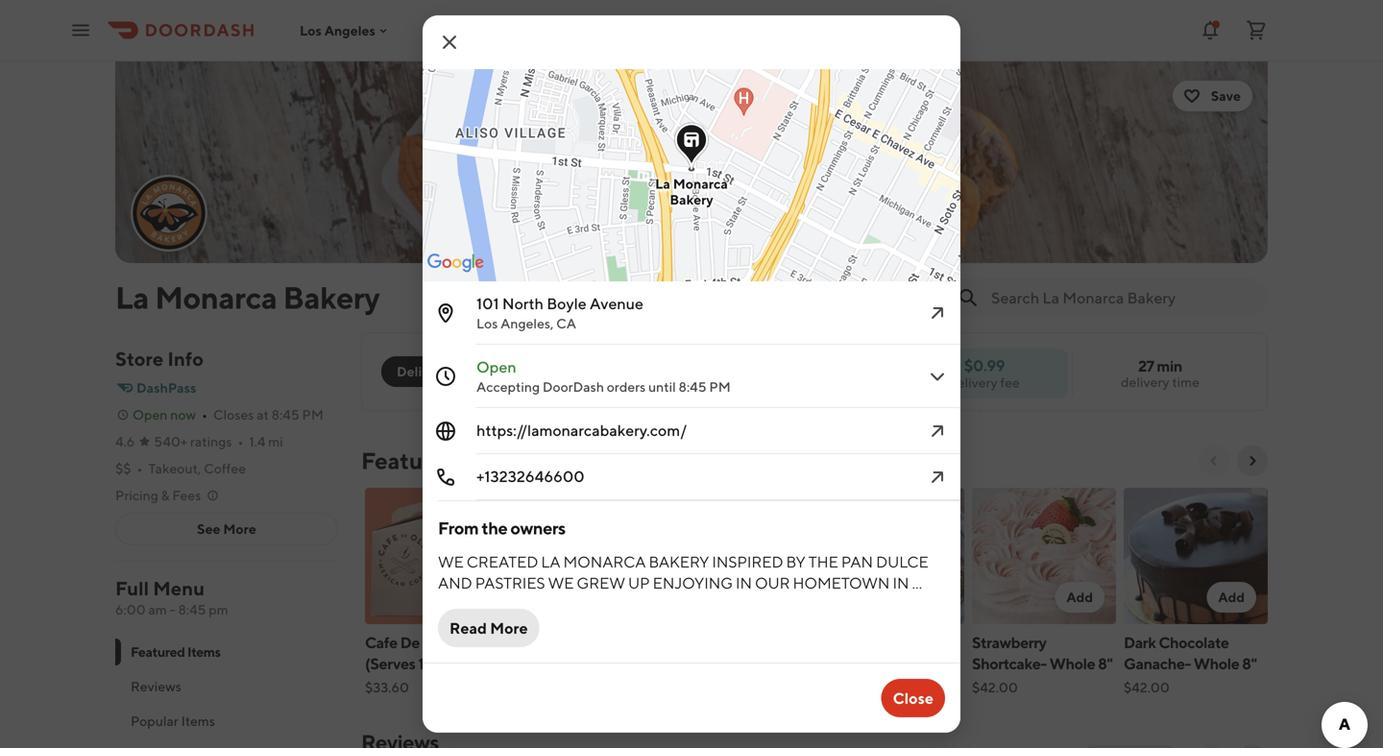 Task type: describe. For each thing, give the bounding box(es) containing it.
whole inside tres leche cake- whole 8"
[[517, 655, 563, 673]]

vanilla & fresh fruit cake - whole 8"
[[669, 634, 803, 673]]

- inside full menu 6:00 am - 8:45 pm
[[170, 602, 176, 618]]

the inside dialog
[[482, 518, 508, 539]]

full menu 6:00 am - 8:45 pm
[[115, 577, 228, 618]]

8" inside dark chocolate ganache- whole 8" $42.00
[[1243, 655, 1257, 673]]

accepting
[[477, 379, 540, 395]]

dark chocolate ganache- whole 8" image
[[1124, 488, 1268, 625]]

dark
[[1124, 634, 1156, 652]]

0 horizontal spatial •
[[137, 461, 143, 477]]

popular items
[[131, 713, 215, 729]]

menu
[[153, 577, 205, 600]]

add button for vanilla & fresh fruit cake - whole 8"
[[752, 582, 801, 613]]

closes
[[213, 407, 254, 423]]

pan dulce by the dozen - assorted image
[[821, 488, 965, 625]]

1 vertical spatial featured items
[[131, 644, 221, 660]]

from the owners dialog
[[359, 15, 1097, 733]]

$42.00 inside strawberry shortcake- whole 8" $42.00
[[972, 680, 1018, 696]]

more for see more
[[223, 521, 256, 537]]

see
[[197, 521, 221, 537]]

assorted
[[876, 655, 937, 673]]

order methods option group
[[381, 356, 538, 387]]

popular items button
[[115, 704, 338, 739]]

cake-
[[592, 634, 633, 652]]

ratings
[[190, 434, 232, 450]]

fresh
[[729, 634, 767, 652]]

from
[[438, 518, 479, 539]]

de
[[400, 634, 420, 652]]

chocolate
[[1159, 634, 1229, 652]]

add button for strawberry shortcake- whole 8"
[[1055, 582, 1105, 613]]

pricing & fees
[[115, 488, 201, 503]]

$0.99
[[965, 356, 1005, 375]]

0 vertical spatial •
[[202, 407, 208, 423]]

open for open now
[[133, 407, 168, 423]]

cafe de olla carafe (serves 12) $33.60
[[365, 634, 499, 696]]

add for pan dulce by the dozen - assorted
[[915, 589, 942, 605]]

0 horizontal spatial featured
[[131, 644, 185, 660]]

& for vanilla
[[717, 634, 726, 652]]

powered by google image
[[428, 254, 484, 273]]

1 vertical spatial items
[[187, 644, 221, 660]]

101
[[477, 295, 499, 313]]

angeles
[[325, 22, 376, 38]]

popular
[[131, 713, 179, 729]]

Item Search search field
[[992, 287, 1253, 308]]

vanilla
[[669, 634, 714, 652]]

min
[[1157, 357, 1183, 375]]

27 min delivery time
[[1121, 357, 1200, 390]]

more for read more
[[490, 619, 528, 638]]

8" inside strawberry shortcake- whole 8" $42.00
[[1098, 655, 1113, 673]]

1.4
[[249, 434, 266, 450]]

until
[[649, 379, 676, 395]]

open now
[[133, 407, 196, 423]]

8:45 for menu
[[178, 602, 206, 618]]

+13232646600
[[477, 467, 585, 486]]

$33.60
[[365, 680, 409, 696]]

los angeles
[[300, 22, 376, 38]]

from the owners
[[438, 518, 566, 539]]

https://lamonarcabakery.com/
[[477, 421, 687, 440]]

2 click item image from the top
[[926, 466, 949, 489]]

am
[[148, 602, 167, 618]]

vanilla & fresh fruit cake - whole 8" image
[[669, 488, 813, 625]]

boyle
[[547, 295, 587, 313]]

- for pan dulce by the dozen - assorted
[[867, 655, 874, 673]]

2 click item image from the top
[[926, 420, 949, 443]]

at
[[257, 407, 269, 423]]

27
[[1139, 357, 1155, 375]]

$$
[[115, 461, 131, 477]]

delivery
[[397, 364, 449, 380]]

pan
[[821, 634, 847, 652]]

save
[[1211, 88, 1241, 104]]

fee
[[1001, 375, 1020, 391]]

featured inside featured items heading
[[361, 447, 458, 475]]

$42.00 inside dark chocolate ganache- whole 8" $42.00
[[1124, 680, 1170, 696]]

time
[[1173, 374, 1200, 390]]

angeles,
[[501, 316, 554, 331]]

owners
[[511, 518, 566, 539]]

pricing & fees button
[[115, 486, 220, 505]]

mi
[[268, 434, 283, 450]]

Delivery radio
[[381, 356, 464, 387]]

see more
[[197, 521, 256, 537]]

(serves
[[365, 655, 416, 673]]

pan dulce by the dozen - assorted
[[821, 634, 937, 673]]

- for vanilla & fresh fruit cake - whole 8"
[[707, 655, 713, 673]]

open accepting doordash orders until 8:45 pm
[[477, 358, 731, 395]]

1 click item image from the top
[[926, 365, 949, 388]]

los inside 101 north boyle avenue los angeles, ca
[[477, 316, 498, 331]]

coffee
[[204, 461, 246, 477]]

tres
[[517, 634, 545, 652]]

• closes at 8:45 pm
[[202, 407, 324, 423]]



Task type: vqa. For each thing, say whether or not it's contained in the screenshot.
25–35 to the bottom
no



Task type: locate. For each thing, give the bounding box(es) containing it.
pm
[[709, 379, 731, 395], [302, 407, 324, 423]]

dashpass
[[136, 380, 196, 396]]

$42.00
[[972, 680, 1018, 696], [1124, 680, 1170, 696]]

reviews button
[[115, 670, 338, 704]]

whole down chocolate
[[1194, 655, 1240, 673]]

add for dark chocolate ganache- whole 8"
[[1219, 589, 1245, 605]]

takeout,
[[148, 461, 201, 477]]

0 horizontal spatial &
[[161, 488, 170, 503]]

featured items heading
[[361, 446, 522, 477]]

8" left ganache-
[[1098, 655, 1113, 673]]

1 vertical spatial 8:45
[[272, 407, 299, 423]]

• right now
[[202, 407, 208, 423]]

• right the $$
[[137, 461, 143, 477]]

by
[[892, 634, 909, 652]]

read more
[[450, 619, 528, 638]]

add button up chocolate
[[1207, 582, 1257, 613]]

12)
[[418, 655, 438, 673]]

8" down fruit
[[764, 655, 779, 673]]

6:00
[[115, 602, 146, 618]]

& for pricing
[[161, 488, 170, 503]]

2 horizontal spatial -
[[867, 655, 874, 673]]

1 horizontal spatial the
[[911, 634, 934, 652]]

cafe de olla carafe (serves 12) image
[[365, 488, 509, 625]]

featured items up from
[[361, 447, 522, 475]]

dark chocolate ganache- whole 8" $42.00
[[1124, 634, 1257, 696]]

0 horizontal spatial featured items
[[131, 644, 221, 660]]

6 add button from the left
[[1207, 582, 1257, 613]]

more inside the from the owners dialog
[[490, 619, 528, 638]]

click item image
[[926, 365, 949, 388], [926, 420, 949, 443]]

featured up reviews
[[131, 644, 185, 660]]

8:45 inside open accepting doordash orders until 8:45 pm
[[679, 379, 707, 395]]

8" right ganache-
[[1243, 655, 1257, 673]]

8" inside tres leche cake- whole 8"
[[565, 655, 580, 673]]

0 vertical spatial featured items
[[361, 447, 522, 475]]

0 vertical spatial items
[[463, 447, 522, 475]]

8:45 for accepting
[[679, 379, 707, 395]]

featured items
[[361, 447, 522, 475], [131, 644, 221, 660]]

0 vertical spatial featured
[[361, 447, 458, 475]]

4 whole from the left
[[1194, 655, 1240, 673]]

add for strawberry shortcake- whole 8"
[[1067, 589, 1093, 605]]

0 vertical spatial los
[[300, 22, 322, 38]]

8:45
[[679, 379, 707, 395], [272, 407, 299, 423], [178, 602, 206, 618]]

1 horizontal spatial delivery
[[1121, 374, 1170, 390]]

4.6
[[115, 434, 135, 450]]

close la monarca bakery image
[[438, 31, 461, 54]]

2 8" from the left
[[764, 655, 779, 673]]

add button for pan dulce by the dozen - assorted
[[904, 582, 953, 613]]

1 vertical spatial more
[[490, 619, 528, 638]]

cake
[[669, 655, 704, 673]]

now
[[170, 407, 196, 423]]

0 vertical spatial click item image
[[926, 302, 949, 325]]

orders
[[607, 379, 646, 395]]

3 add button from the left
[[752, 582, 801, 613]]

1 add button from the left
[[448, 582, 498, 613]]

1 horizontal spatial $42.00
[[1124, 680, 1170, 696]]

next button of carousel image
[[1245, 454, 1261, 469]]

1 vertical spatial •
[[238, 434, 243, 450]]

2 vertical spatial 8:45
[[178, 602, 206, 618]]

add up 'assorted' on the right
[[915, 589, 942, 605]]

delivery left time
[[1121, 374, 1170, 390]]

la monarca bakery
[[655, 176, 728, 208], [655, 176, 728, 208], [115, 280, 380, 316]]

shortcake-
[[972, 655, 1047, 673]]

add button up strawberry shortcake- whole 8" $42.00
[[1055, 582, 1105, 613]]

0 vertical spatial more
[[223, 521, 256, 537]]

whole right shortcake-
[[1050, 655, 1096, 673]]

open down dashpass
[[133, 407, 168, 423]]

open up accepting
[[477, 358, 517, 376]]

1 horizontal spatial los
[[477, 316, 498, 331]]

0 horizontal spatial pm
[[302, 407, 324, 423]]

delivery inside 27 min delivery time
[[1121, 374, 1170, 390]]

Pickup radio
[[453, 356, 538, 387]]

1 vertical spatial open
[[133, 407, 168, 423]]

8:45 right until
[[679, 379, 707, 395]]

monarca
[[673, 176, 728, 192], [673, 176, 728, 192], [155, 280, 277, 316]]

tres leche cake- whole 8"
[[517, 634, 633, 673]]

4 add from the left
[[915, 589, 942, 605]]

reviews
[[131, 679, 181, 695]]

1 horizontal spatial more
[[490, 619, 528, 638]]

close
[[893, 689, 934, 708]]

items up from the owners
[[463, 447, 522, 475]]

whole down fresh
[[716, 655, 761, 673]]

add button up cake-
[[600, 582, 650, 613]]

read more button
[[438, 609, 540, 648]]

- right am
[[170, 602, 176, 618]]

open inside open accepting doordash orders until 8:45 pm
[[477, 358, 517, 376]]

2 add from the left
[[611, 589, 638, 605]]

1 add from the left
[[460, 589, 486, 605]]

add for tres leche cake- whole 8"
[[611, 589, 638, 605]]

ca
[[556, 316, 577, 331]]

1 $42.00 from the left
[[972, 680, 1018, 696]]

1 horizontal spatial featured items
[[361, 447, 522, 475]]

doordash
[[543, 379, 604, 395]]

2 add button from the left
[[600, 582, 650, 613]]

3 add from the left
[[763, 589, 790, 605]]

0 vertical spatial pm
[[709, 379, 731, 395]]

pm inside open accepting doordash orders until 8:45 pm
[[709, 379, 731, 395]]

full
[[115, 577, 149, 600]]

0 vertical spatial the
[[482, 518, 508, 539]]

see more button
[[116, 514, 337, 545]]

map region
[[359, 24, 1097, 516]]

the inside the 'pan dulce by the dozen - assorted'
[[911, 634, 934, 652]]

2 horizontal spatial •
[[238, 434, 243, 450]]

5 add button from the left
[[1055, 582, 1105, 613]]

delivery inside $0.99 delivery fee
[[949, 375, 998, 391]]

1 vertical spatial the
[[911, 634, 934, 652]]

& left fees
[[161, 488, 170, 503]]

pricing
[[115, 488, 158, 503]]

2 whole from the left
[[716, 655, 761, 673]]

read
[[450, 619, 487, 638]]

101 north boyle avenue los angeles, ca
[[477, 295, 644, 331]]

fees
[[172, 488, 201, 503]]

6 add from the left
[[1219, 589, 1245, 605]]

olla
[[423, 634, 451, 652]]

delivery left fee
[[949, 375, 998, 391]]

1 vertical spatial los
[[477, 316, 498, 331]]

items
[[463, 447, 522, 475], [187, 644, 221, 660], [181, 713, 215, 729]]

fruit
[[770, 634, 803, 652]]

more right "see"
[[223, 521, 256, 537]]

pickup
[[480, 364, 523, 380]]

0 horizontal spatial -
[[170, 602, 176, 618]]

add
[[460, 589, 486, 605], [611, 589, 638, 605], [763, 589, 790, 605], [915, 589, 942, 605], [1067, 589, 1093, 605], [1219, 589, 1245, 605]]

add up strawberry shortcake- whole 8" $42.00
[[1067, 589, 1093, 605]]

dozen
[[821, 655, 865, 673]]

add button up fruit
[[752, 582, 801, 613]]

$0.99 delivery fee
[[949, 356, 1020, 391]]

1 whole from the left
[[517, 655, 563, 673]]

3 whole from the left
[[1050, 655, 1096, 673]]

items inside featured items heading
[[463, 447, 522, 475]]

add button up by
[[904, 582, 953, 613]]

whole inside dark chocolate ganache- whole 8" $42.00
[[1194, 655, 1240, 673]]

4 8" from the left
[[1243, 655, 1257, 673]]

0 horizontal spatial open
[[133, 407, 168, 423]]

add up read
[[460, 589, 486, 605]]

1 horizontal spatial 8:45
[[272, 407, 299, 423]]

& left fresh
[[717, 634, 726, 652]]

whole inside strawberry shortcake- whole 8" $42.00
[[1050, 655, 1096, 673]]

0 horizontal spatial los
[[300, 22, 322, 38]]

1 vertical spatial pm
[[302, 407, 324, 423]]

• left 1.4
[[238, 434, 243, 450]]

ganache-
[[1124, 655, 1191, 673]]

los down '101'
[[477, 316, 498, 331]]

0 horizontal spatial $42.00
[[972, 680, 1018, 696]]

featured up from
[[361, 447, 458, 475]]

items up reviews button
[[187, 644, 221, 660]]

dulce
[[849, 634, 889, 652]]

1 vertical spatial featured
[[131, 644, 185, 660]]

8:45 inside full menu 6:00 am - 8:45 pm
[[178, 602, 206, 618]]

$42.00 down ganache-
[[1124, 680, 1170, 696]]

strawberry
[[972, 634, 1047, 652]]

$$ • takeout, coffee
[[115, 461, 246, 477]]

close button
[[882, 679, 945, 718]]

1 click item image from the top
[[926, 302, 949, 325]]

1.4 mi
[[249, 434, 283, 450]]

more right read
[[490, 619, 528, 638]]

540+
[[154, 434, 188, 450]]

add up cake-
[[611, 589, 638, 605]]

add for vanilla & fresh fruit cake - whole 8"
[[763, 589, 790, 605]]

north
[[502, 295, 544, 313]]

add button up read
[[448, 582, 498, 613]]

add button for cafe de olla carafe (serves 12)
[[448, 582, 498, 613]]

carafe
[[453, 634, 499, 652]]

0 vertical spatial &
[[161, 488, 170, 503]]

click item image
[[926, 302, 949, 325], [926, 466, 949, 489]]

add up fruit
[[763, 589, 790, 605]]

1 horizontal spatial &
[[717, 634, 726, 652]]

1 8" from the left
[[565, 655, 580, 673]]

add button for dark chocolate ganache- whole 8"
[[1207, 582, 1257, 613]]

los
[[300, 22, 322, 38], [477, 316, 498, 331]]

- inside the 'pan dulce by the dozen - assorted'
[[867, 655, 874, 673]]

1 vertical spatial &
[[717, 634, 726, 652]]

1 horizontal spatial featured
[[361, 447, 458, 475]]

- right cake
[[707, 655, 713, 673]]

cafe
[[365, 634, 398, 652]]

more
[[223, 521, 256, 537], [490, 619, 528, 638]]

1 horizontal spatial pm
[[709, 379, 731, 395]]

whole
[[517, 655, 563, 673], [716, 655, 761, 673], [1050, 655, 1096, 673], [1194, 655, 1240, 673]]

0 horizontal spatial the
[[482, 518, 508, 539]]

1 vertical spatial click item image
[[926, 466, 949, 489]]

2 horizontal spatial 8:45
[[679, 379, 707, 395]]

5 add from the left
[[1067, 589, 1093, 605]]

whole down the tres
[[517, 655, 563, 673]]

open for open accepting doordash orders until 8:45 pm
[[477, 358, 517, 376]]

items right popular
[[181, 713, 215, 729]]

& inside button
[[161, 488, 170, 503]]

add for cafe de olla carafe (serves 12)
[[460, 589, 486, 605]]

1 horizontal spatial •
[[202, 407, 208, 423]]

strawberry shortcake- whole 8" image
[[972, 488, 1117, 625]]

leche
[[548, 634, 589, 652]]

previous button of carousel image
[[1207, 454, 1222, 469]]

0 vertical spatial 8:45
[[679, 379, 707, 395]]

delivery
[[1121, 374, 1170, 390], [949, 375, 998, 391]]

the right from
[[482, 518, 508, 539]]

los angeles button
[[300, 22, 391, 38]]

8:45 right at
[[272, 407, 299, 423]]

$42.00 down shortcake-
[[972, 680, 1018, 696]]

open menu image
[[69, 19, 92, 42]]

add button for tres leche cake- whole 8"
[[600, 582, 650, 613]]

3 8" from the left
[[1098, 655, 1113, 673]]

8" down the leche in the bottom left of the page
[[565, 655, 580, 673]]

the right by
[[911, 634, 934, 652]]

featured items up reviews
[[131, 644, 221, 660]]

2 vertical spatial •
[[137, 461, 143, 477]]

0 horizontal spatial delivery
[[949, 375, 998, 391]]

1 horizontal spatial open
[[477, 358, 517, 376]]

avenue
[[590, 295, 644, 313]]

open
[[477, 358, 517, 376], [133, 407, 168, 423]]

los left angeles
[[300, 22, 322, 38]]

add up chocolate
[[1219, 589, 1245, 605]]

pm right until
[[709, 379, 731, 395]]

- down the dulce
[[867, 655, 874, 673]]

8:45 down "menu"
[[178, 602, 206, 618]]

whole inside vanilla & fresh fruit cake - whole 8"
[[716, 655, 761, 673]]

- inside vanilla & fresh fruit cake - whole 8"
[[707, 655, 713, 673]]

8" inside vanilla & fresh fruit cake - whole 8"
[[764, 655, 779, 673]]

0 horizontal spatial more
[[223, 521, 256, 537]]

0 horizontal spatial 8:45
[[178, 602, 206, 618]]

la monarca bakery image
[[115, 61, 1268, 263], [133, 177, 206, 250]]

-
[[170, 602, 176, 618], [707, 655, 713, 673], [867, 655, 874, 673]]

540+ ratings •
[[154, 434, 243, 450]]

2 $42.00 from the left
[[1124, 680, 1170, 696]]

pm
[[209, 602, 228, 618]]

bakery
[[670, 192, 714, 208], [670, 192, 714, 208], [283, 280, 380, 316]]

store info
[[115, 348, 204, 370]]

strawberry shortcake- whole 8" $42.00
[[972, 634, 1113, 696]]

notification bell image
[[1199, 19, 1222, 42]]

tres leche cake- whole 8" image
[[517, 488, 661, 625]]

items inside popular items button
[[181, 713, 215, 729]]

0 vertical spatial open
[[477, 358, 517, 376]]

4 add button from the left
[[904, 582, 953, 613]]

2 vertical spatial items
[[181, 713, 215, 729]]

0 items, open order cart image
[[1245, 19, 1268, 42]]

& inside vanilla & fresh fruit cake - whole 8"
[[717, 634, 726, 652]]

0 vertical spatial click item image
[[926, 365, 949, 388]]

1 horizontal spatial -
[[707, 655, 713, 673]]

store
[[115, 348, 164, 370]]

pm right at
[[302, 407, 324, 423]]

&
[[161, 488, 170, 503], [717, 634, 726, 652]]

save button
[[1173, 81, 1253, 111]]

1 vertical spatial click item image
[[926, 420, 949, 443]]



